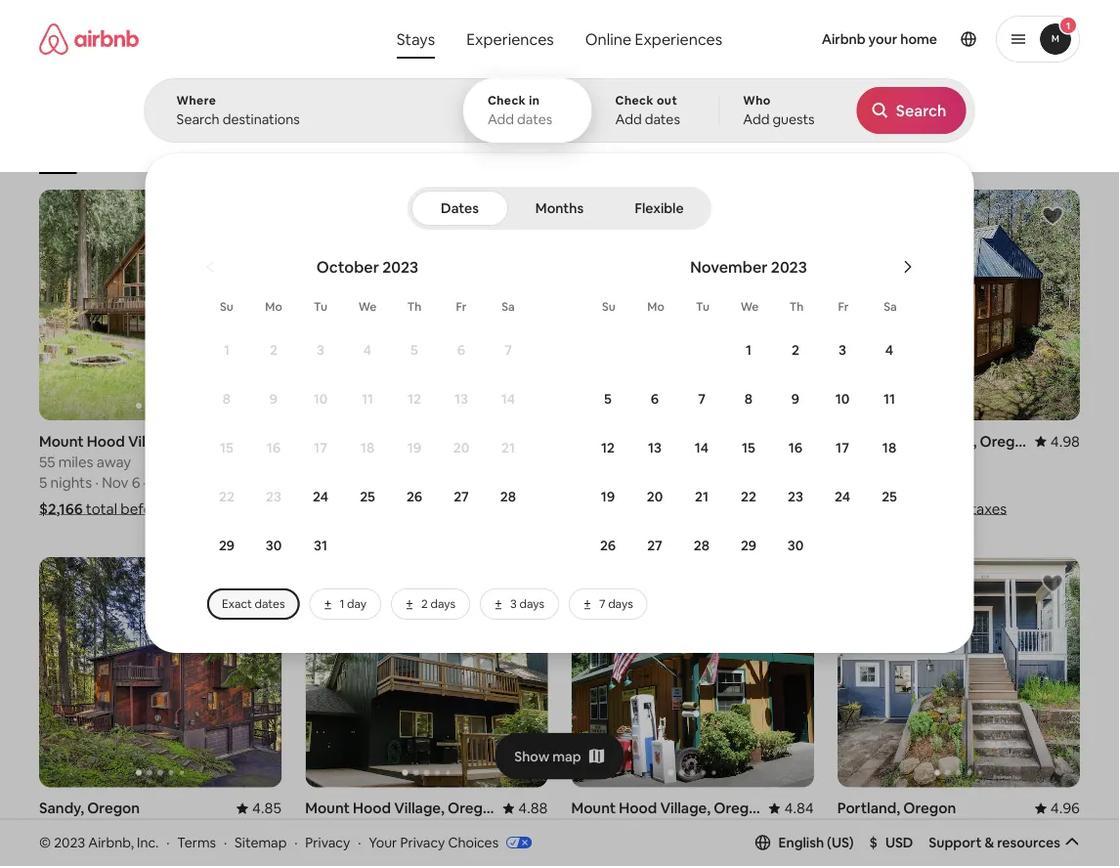Task type: vqa. For each thing, say whether or not it's contained in the screenshot.
1st 4.97 out of 5 average rating image from left
no



Task type: locate. For each thing, give the bounding box(es) containing it.
1 18 from the left
[[361, 439, 375, 457]]

3 add from the left
[[743, 111, 770, 128]]

0 horizontal spatial days
[[431, 597, 456, 612]]

before
[[951, 128, 988, 143], [121, 499, 166, 518], [387, 499, 432, 518], [644, 499, 690, 518], [922, 499, 968, 518]]

oregon inside portland, oregon 45 miles away 5 nights · nov 12 – 17
[[904, 799, 957, 818]]

1 9 from the left
[[270, 390, 278, 408]]

7
[[505, 341, 512, 359], [698, 390, 706, 408], [952, 473, 960, 492], [599, 597, 606, 612]]

show map button
[[495, 733, 625, 780]]

5 left $ in the right bottom of the page
[[838, 840, 846, 859]]

1 horizontal spatial 25
[[882, 488, 898, 506]]

2 22 from the left
[[741, 488, 757, 506]]

2023 right ©
[[54, 834, 85, 851]]

1 horizontal spatial 21 button
[[679, 473, 726, 520]]

29 button
[[203, 522, 250, 569], [726, 522, 773, 569]]

2 45 from the left
[[838, 820, 854, 839]]

13 button
[[438, 376, 485, 422], [632, 424, 679, 471]]

tab list inside stays tab panel
[[412, 187, 708, 230]]

0 horizontal spatial 25 button
[[344, 473, 391, 520]]

add to wishlist: mount hood village, oregon image
[[1041, 204, 1065, 228], [509, 572, 532, 595]]

exact dates
[[222, 597, 285, 612]]

3 for october 2023
[[317, 341, 325, 359]]

taxes inside 'button'
[[991, 128, 1021, 143]]

26 down "$994"
[[600, 537, 616, 554]]

1 11 button from the left
[[344, 376, 391, 422]]

23 button left $1,025
[[250, 473, 297, 520]]

0 horizontal spatial 19
[[408, 439, 422, 457]]

add inside the check in add dates
[[488, 111, 514, 128]]

1 4 from the left
[[364, 341, 372, 359]]

2 1 button from the left
[[726, 327, 773, 374]]

4.85 out of 5 average rating image
[[769, 432, 814, 451], [237, 799, 282, 818]]

20 button left 4.9 out of 5 average rating icon
[[438, 424, 485, 471]]

6
[[458, 341, 466, 359], [651, 390, 659, 408], [132, 473, 140, 492], [684, 473, 693, 492], [152, 840, 160, 859], [418, 840, 426, 859]]

privacy left your
[[305, 834, 350, 851]]

0 horizontal spatial 23 button
[[250, 473, 297, 520]]

1 15 from the left
[[220, 439, 234, 457]]

1 horizontal spatial 16 button
[[773, 424, 819, 471]]

away inside portland, oregon 45 miles away 5 nights · nov 12 – 17
[[896, 820, 930, 839]]

55 up 5 nights
[[572, 452, 588, 471]]

0 horizontal spatial we
[[359, 299, 377, 314]]

tiny homes
[[679, 145, 742, 160]]

55 up $1,025
[[305, 452, 321, 471]]

show map
[[515, 748, 582, 765]]

1 horizontal spatial 27 button
[[632, 522, 679, 569]]

12
[[408, 390, 421, 408], [601, 439, 615, 457], [398, 473, 412, 492], [930, 840, 945, 859]]

– inside portland, oregon 45 miles away 5 nights · nov 12 – 17
[[948, 840, 955, 859]]

miles down the rhododendron,
[[325, 452, 360, 471]]

1 horizontal spatial 8
[[745, 390, 753, 408]]

nov inside portland, oregon 45 miles away 5 nights · nov 12 – 17
[[901, 840, 927, 859]]

0 horizontal spatial 3 button
[[297, 327, 344, 374]]

12 up 5 nights
[[601, 439, 615, 457]]

2 experiences from the left
[[635, 29, 723, 49]]

55 miles away down map at the bottom
[[572, 820, 664, 839]]

miles up $2,996
[[857, 452, 892, 471]]

privacy link
[[305, 834, 350, 851]]

0 horizontal spatial 11 button
[[344, 376, 391, 422]]

1 experiences from the left
[[467, 29, 554, 49]]

– inside 55 miles away 5 nights · nov 2 – 7 $2,996 total before taxes
[[942, 473, 949, 492]]

th down october 2023
[[408, 299, 422, 314]]

dates
[[517, 111, 553, 128], [645, 111, 681, 128], [255, 597, 285, 612]]

1 horizontal spatial privacy
[[400, 834, 445, 851]]

dates
[[441, 199, 479, 217]]

8
[[223, 390, 231, 408], [745, 390, 753, 408]]

1 horizontal spatial 9
[[792, 390, 800, 408]]

experiences up in
[[467, 29, 554, 49]]

2 30 from the left
[[788, 537, 804, 554]]

· inside 55 miles away 5 nights · nov 2 – 7 $2,996 total before taxes
[[894, 473, 897, 492]]

2 18 from the left
[[883, 439, 897, 457]]

1 horizontal spatial 17 button
[[819, 424, 866, 471]]

21 button
[[485, 424, 532, 471], [679, 473, 726, 520]]

17 inside rhododendron, oregon 55 miles away 5 nights · nov 12 – 17 $1,025 total before taxes
[[426, 473, 440, 492]]

5 up $1,025
[[305, 473, 313, 492]]

1 horizontal spatial days
[[520, 597, 545, 612]]

taxes inside rhododendron, oregon 55 miles away 5 nights · nov 12 – 17 $1,025 total before taxes
[[436, 499, 472, 518]]

1 horizontal spatial 28
[[694, 537, 710, 554]]

0 horizontal spatial 3
[[317, 341, 325, 359]]

3
[[317, 341, 325, 359], [839, 341, 847, 359], [511, 597, 517, 612]]

–
[[144, 473, 151, 492], [416, 473, 423, 492], [674, 473, 681, 492], [942, 473, 949, 492], [141, 840, 148, 859], [407, 840, 415, 859], [948, 840, 955, 859]]

dates for check out add dates
[[645, 111, 681, 128]]

55 up $2,996
[[838, 452, 854, 471]]

22 button right nov 1 – 6
[[726, 473, 773, 520]]

add down who
[[743, 111, 770, 128]]

2 8 from the left
[[745, 390, 753, 408]]

oregon inside sandy, oregon 45 miles away 5 nights · nov 1 – 6
[[87, 799, 140, 818]]

4.85
[[785, 432, 814, 451], [252, 799, 282, 818]]

5 up $2,166
[[39, 473, 47, 492]]

1 horizontal spatial su
[[602, 299, 616, 314]]

check inside "check out add dates"
[[616, 93, 654, 108]]

– inside 55 miles away 5 nights · nov 1 – 6
[[407, 840, 415, 859]]

4.88
[[519, 799, 548, 818]]

1 mo from the left
[[265, 299, 282, 314]]

0 horizontal spatial 1 button
[[203, 327, 250, 374]]

7 button up 4.9 out of 5 average rating icon
[[485, 327, 532, 374]]

11 up the rhododendron,
[[362, 390, 374, 408]]

5 inside 55 miles away 5 nights · nov 1 – 6
[[305, 840, 313, 859]]

1 8 from the left
[[223, 390, 231, 408]]

1 inside sandy, oregon 45 miles away 5 nights · nov 1 – 6
[[132, 840, 138, 859]]

0 horizontal spatial 30
[[266, 537, 282, 554]]

nights inside mount hood village, oregon 55 miles away 5 nights · nov 6 – 11 $2,166 total before taxes
[[50, 473, 92, 492]]

total right "$994"
[[609, 499, 641, 518]]

1 18 button from the left
[[344, 424, 391, 471]]

18 button up $2,996
[[866, 424, 913, 471]]

21 for the topmost 21 button
[[502, 439, 515, 457]]

14
[[502, 390, 516, 408], [695, 439, 709, 457]]

5 up 5 nights
[[604, 390, 612, 408]]

2 check from the left
[[616, 93, 654, 108]]

1 su from the left
[[220, 299, 234, 314]]

1 24 from the left
[[313, 488, 329, 506]]

55 inside rhododendron, oregon 55 miles away 5 nights · nov 12 – 17 $1,025 total before taxes
[[305, 452, 321, 471]]

11 button up 55 miles away 5 nights · nov 2 – 7 $2,996 total before taxes
[[866, 376, 913, 422]]

1 check from the left
[[488, 93, 526, 108]]

1 horizontal spatial 15 button
[[726, 424, 773, 471]]

0 horizontal spatial 15
[[220, 439, 234, 457]]

1 add from the left
[[488, 111, 514, 128]]

miles down portland,
[[858, 820, 892, 839]]

0 vertical spatial 4.85
[[785, 432, 814, 451]]

nights
[[50, 473, 92, 492], [317, 473, 358, 492], [583, 473, 624, 492], [849, 473, 891, 492], [50, 840, 92, 859], [317, 840, 358, 859], [849, 840, 891, 859]]

21 for 21 button to the right
[[695, 488, 709, 506]]

1 horizontal spatial 23 button
[[773, 473, 819, 520]]

20 left 4.9 out of 5 average rating icon
[[453, 439, 470, 457]]

2 3 button from the left
[[819, 327, 866, 374]]

show
[[515, 748, 550, 765]]

18 button up $1,025
[[344, 424, 391, 471]]

oregon for sandy, oregon 45 miles away 5 nights · nov 1 – 6
[[87, 799, 140, 818]]

1 horizontal spatial 29
[[741, 537, 757, 554]]

0 horizontal spatial privacy
[[305, 834, 350, 851]]

28 down 4.9 out of 5 average rating icon
[[501, 488, 516, 506]]

oregon right village,
[[182, 432, 234, 451]]

1 horizontal spatial tu
[[696, 299, 710, 314]]

1 horizontal spatial 5 button
[[585, 376, 632, 422]]

oregon up support
[[904, 799, 957, 818]]

5 button
[[391, 327, 438, 374], [585, 376, 632, 422]]

17 button up $2,996
[[819, 424, 866, 471]]

1 vertical spatial 19
[[601, 488, 615, 506]]

45 inside portland, oregon 45 miles away 5 nights · nov 12 – 17
[[838, 820, 854, 839]]

add up mansions
[[488, 111, 514, 128]]

7 button up nov 1 – 6
[[679, 376, 726, 422]]

1 horizontal spatial 11 button
[[866, 376, 913, 422]]

30 for 2nd 30 button
[[788, 537, 804, 554]]

2 29 from the left
[[741, 537, 757, 554]]

26 button down "$994"
[[585, 522, 632, 569]]

add to wishlist: rhododendron, oregon image
[[509, 204, 532, 228]]

2 button up 4.9
[[250, 327, 297, 374]]

55 miles away up 5 nights
[[572, 452, 664, 471]]

days right 3 days
[[608, 597, 633, 612]]

27 button
[[438, 473, 485, 520], [632, 522, 679, 569]]

nov inside mount hood village, oregon 55 miles away 5 nights · nov 6 – 11 $2,166 total before taxes
[[102, 473, 129, 492]]

16 button
[[250, 424, 297, 471], [773, 424, 819, 471]]

stays
[[397, 29, 435, 49]]

28 for top 28 button
[[501, 488, 516, 506]]

2 15 button from the left
[[726, 424, 773, 471]]

14 up the $994 total before taxes
[[695, 439, 709, 457]]

24 for first 24 button from the left
[[313, 488, 329, 506]]

4 button for november 2023
[[866, 327, 913, 374]]

2023 right november
[[771, 257, 808, 277]]

2023 for october
[[383, 257, 419, 277]]

1 45 from the left
[[39, 820, 56, 839]]

1 fr from the left
[[456, 299, 467, 314]]

· inside rhododendron, oregon 55 miles away 5 nights · nov 12 – 17 $1,025 total before taxes
[[361, 473, 365, 492]]

1 days from the left
[[431, 597, 456, 612]]

5 inside portland, oregon 45 miles away 5 nights · nov 12 – 17
[[838, 840, 846, 859]]

20 button right 5 nights
[[632, 473, 679, 520]]

0 horizontal spatial 22 button
[[203, 473, 250, 520]]

add inside "check out add dates"
[[616, 111, 642, 128]]

28 button down 4.9 out of 5 average rating icon
[[485, 473, 532, 520]]

1 horizontal spatial check
[[616, 93, 654, 108]]

0 horizontal spatial 16 button
[[250, 424, 297, 471]]

rhododendron, oregon 55 miles away 5 nights · nov 12 – 17 $1,025 total before taxes
[[305, 432, 472, 518]]

10 for first 10 button
[[314, 390, 328, 408]]

1 horizontal spatial 15
[[742, 439, 756, 457]]

2 16 button from the left
[[773, 424, 819, 471]]

23 button left $2,996
[[773, 473, 819, 520]]

2 button for november 2023
[[773, 327, 819, 374]]

1 vertical spatial 19 button
[[585, 473, 632, 520]]

tu down november
[[696, 299, 710, 314]]

dates for check in add dates
[[517, 111, 553, 128]]

0 horizontal spatial sa
[[502, 299, 515, 314]]

2 2 button from the left
[[773, 327, 819, 374]]

your privacy choices
[[369, 834, 499, 851]]

23 left $1,025
[[266, 488, 282, 506]]

0 horizontal spatial 9
[[270, 390, 278, 408]]

before right 'display' at the top right of the page
[[951, 128, 988, 143]]

1 10 from the left
[[314, 390, 328, 408]]

None search field
[[144, 0, 1120, 653]]

oregon up airbnb,
[[87, 799, 140, 818]]

0 horizontal spatial 13 button
[[438, 376, 485, 422]]

1 23 from the left
[[266, 488, 282, 506]]

where
[[177, 93, 216, 108]]

miles left your
[[325, 820, 360, 839]]

0 horizontal spatial 4
[[364, 341, 372, 359]]

0 horizontal spatial 10 button
[[297, 376, 344, 422]]

2 25 from the left
[[882, 488, 898, 506]]

1 30 from the left
[[266, 537, 282, 554]]

2
[[270, 341, 278, 359], [792, 341, 800, 359], [930, 473, 939, 492], [422, 597, 428, 612]]

4 button for october 2023
[[344, 327, 391, 374]]

1 horizontal spatial 14
[[695, 439, 709, 457]]

11 down village,
[[154, 473, 166, 492]]

1 horizontal spatial 23
[[788, 488, 804, 506]]

experiences up out
[[635, 29, 723, 49]]

55 inside mount hood village, oregon 55 miles away 5 nights · nov 6 – 11 $2,166 total before taxes
[[39, 452, 55, 471]]

dates inside "check out add dates"
[[645, 111, 681, 128]]

total right $2,996
[[888, 499, 919, 518]]

0 horizontal spatial 19 button
[[391, 424, 438, 471]]

23 button
[[250, 473, 297, 520], [773, 473, 819, 520]]

1 horizontal spatial 26
[[600, 537, 616, 554]]

55 inside 55 miles away 5 nights · nov 1 – 6
[[305, 820, 321, 839]]

days left 3 days
[[431, 597, 456, 612]]

privacy inside your privacy choices link
[[400, 834, 445, 851]]

1 horizontal spatial 24 button
[[819, 473, 866, 520]]

5 up "$994"
[[572, 473, 580, 492]]

(us)
[[827, 834, 854, 852]]

1 17 button from the left
[[297, 424, 344, 471]]

2 8 button from the left
[[726, 376, 773, 422]]

6 inside mount hood village, oregon 55 miles away 5 nights · nov 6 – 11 $2,166 total before taxes
[[132, 473, 140, 492]]

5 down october 2023
[[411, 341, 418, 359]]

5 down the sandy,
[[39, 840, 47, 859]]

1 horizontal spatial dates
[[517, 111, 553, 128]]

3 button for october 2023
[[297, 327, 344, 374]]

· inside mount hood village, oregon 55 miles away 5 nights · nov 6 – 11 $2,166 total before taxes
[[95, 473, 99, 492]]

0 vertical spatial 21
[[502, 439, 515, 457]]

11 button
[[344, 376, 391, 422], [866, 376, 913, 422]]

0 vertical spatial 5 button
[[391, 327, 438, 374]]

2 4 from the left
[[886, 341, 894, 359]]

2 9 from the left
[[792, 390, 800, 408]]

11 up 55 miles away 5 nights · nov 2 – 7 $2,996 total before taxes
[[884, 390, 896, 408]]

0 vertical spatial 19
[[408, 439, 422, 457]]

· inside 55 miles away 5 nights · nov 1 – 6
[[361, 840, 365, 859]]

1 16 from the left
[[267, 439, 281, 457]]

23
[[266, 488, 282, 506], [788, 488, 804, 506]]

1 horizontal spatial 4.85
[[785, 432, 814, 451]]

6 button
[[438, 327, 485, 374], [632, 376, 679, 422]]

2 we from the left
[[741, 299, 759, 314]]

add for check in add dates
[[488, 111, 514, 128]]

we down october 2023
[[359, 299, 377, 314]]

0 vertical spatial 19 button
[[391, 424, 438, 471]]

amazing
[[565, 144, 614, 160]]

18 button
[[344, 424, 391, 471], [866, 424, 913, 471]]

your
[[869, 30, 898, 48]]

0 horizontal spatial su
[[220, 299, 234, 314]]

before down village,
[[121, 499, 166, 518]]

26 down the rhododendron,
[[407, 488, 423, 506]]

18 right 4.9
[[361, 439, 375, 457]]

18 for 1st 18 button from the right
[[883, 439, 897, 457]]

11 button up the rhododendron,
[[344, 376, 391, 422]]

11 inside mount hood village, oregon 55 miles away 5 nights · nov 6 – 11 $2,166 total before taxes
[[154, 473, 166, 492]]

1 horizontal spatial 13
[[648, 439, 662, 457]]

1 horizontal spatial 10
[[836, 390, 850, 408]]

0 horizontal spatial 45
[[39, 820, 56, 839]]

1 4 button from the left
[[344, 327, 391, 374]]

total right 'display' at the top right of the page
[[922, 128, 949, 143]]

0 vertical spatial 28
[[501, 488, 516, 506]]

2 fr from the left
[[839, 299, 849, 314]]

2 16 from the left
[[789, 439, 803, 457]]

45 for sandy, oregon
[[39, 820, 56, 839]]

1 22 button from the left
[[203, 473, 250, 520]]

oregon inside rhododendron, oregon 55 miles away 5 nights · nov 12 – 17 $1,025 total before taxes
[[416, 432, 469, 451]]

miles down mount
[[58, 452, 93, 471]]

tab list
[[412, 187, 708, 230]]

22 button
[[203, 473, 250, 520], [726, 473, 773, 520]]

2 18 button from the left
[[866, 424, 913, 471]]

days for 2 days
[[431, 597, 456, 612]]

online experiences
[[586, 29, 723, 49]]

away
[[97, 452, 131, 471], [363, 452, 397, 471], [629, 452, 664, 471], [895, 452, 930, 471], [97, 820, 132, 839], [363, 820, 397, 839], [629, 820, 664, 839], [896, 820, 930, 839]]

add to wishlist: mount hood village, oregon image down display total before taxes switch
[[1041, 204, 1065, 228]]

0 horizontal spatial 29
[[219, 537, 235, 554]]

fr
[[456, 299, 467, 314], [839, 299, 849, 314]]

2 24 from the left
[[835, 488, 851, 506]]

add up views
[[616, 111, 642, 128]]

1 16 button from the left
[[250, 424, 297, 471]]

terms
[[177, 834, 216, 851]]

before down nov 1 – 6
[[644, 499, 690, 518]]

55 miles away
[[572, 452, 664, 471], [572, 820, 664, 839]]

1 horizontal spatial 30 button
[[773, 522, 819, 569]]

2 23 button from the left
[[773, 473, 819, 520]]

privacy right your
[[400, 834, 445, 851]]

0 horizontal spatial 24
[[313, 488, 329, 506]]

2 sa from the left
[[884, 299, 897, 314]]

total
[[922, 128, 949, 143], [86, 499, 117, 518], [352, 499, 384, 518], [609, 499, 641, 518], [888, 499, 919, 518]]

1 2 button from the left
[[250, 327, 297, 374]]

22
[[219, 488, 235, 506], [741, 488, 757, 506]]

check left out
[[616, 93, 654, 108]]

9 button
[[250, 376, 297, 422], [773, 376, 819, 422]]

november
[[691, 257, 768, 277]]

miles
[[58, 452, 93, 471], [325, 452, 360, 471], [591, 452, 626, 471], [857, 452, 892, 471], [59, 820, 94, 839], [325, 820, 360, 839], [591, 820, 626, 839], [858, 820, 892, 839]]

experiences button
[[451, 20, 570, 59]]

14 button up 4.9 out of 5 average rating icon
[[485, 376, 532, 422]]

7 inside 55 miles away 5 nights · nov 2 – 7 $2,996 total before taxes
[[952, 473, 960, 492]]

taxes inside 55 miles away 5 nights · nov 2 – 7 $2,996 total before taxes
[[971, 499, 1008, 518]]

8 button
[[203, 376, 250, 422], [726, 376, 773, 422]]

miles inside portland, oregon 45 miles away 5 nights · nov 12 – 17
[[858, 820, 892, 839]]

1 horizontal spatial 14 button
[[679, 424, 726, 471]]

1 vertical spatial 20
[[647, 488, 663, 506]]

12 down the rhododendron,
[[398, 473, 412, 492]]

0 vertical spatial 27
[[454, 488, 469, 506]]

total right $2,166
[[86, 499, 117, 518]]

check left in
[[488, 93, 526, 108]]

4.84 out of 5 average rating image
[[769, 799, 814, 818]]

none search field containing stays
[[144, 0, 1120, 653]]

1 vertical spatial 28 button
[[679, 522, 726, 569]]

12 button up the rhododendron,
[[391, 376, 438, 422]]

17
[[314, 439, 327, 457], [836, 439, 850, 457], [426, 473, 440, 492], [959, 840, 973, 859]]

2 button for october 2023
[[250, 327, 297, 374]]

25 button
[[344, 473, 391, 520], [866, 473, 913, 520]]

14 up 4.9 out of 5 average rating icon
[[502, 390, 516, 408]]

5 inside 55 miles away 5 nights · nov 2 – 7 $2,996 total before taxes
[[838, 473, 846, 492]]

24 for 2nd 24 button from the left
[[835, 488, 851, 506]]

17 button
[[297, 424, 344, 471], [819, 424, 866, 471]]

10 for 2nd 10 button
[[836, 390, 850, 408]]

1 3 button from the left
[[297, 327, 344, 374]]

1 horizontal spatial 18
[[883, 439, 897, 457]]

23 left $2,996
[[788, 488, 804, 506]]

1 horizontal spatial 13 button
[[632, 424, 679, 471]]

20 button
[[438, 424, 485, 471], [632, 473, 679, 520]]

5 right sitemap link
[[305, 840, 313, 859]]

6 inside 55 miles away 5 nights · nov 1 – 6
[[418, 840, 426, 859]]

before right $1,025
[[387, 499, 432, 518]]

portland,
[[838, 799, 901, 818]]

2 horizontal spatial 3
[[839, 341, 847, 359]]

days for 3 days
[[520, 597, 545, 612]]

45 down portland,
[[838, 820, 854, 839]]

3 for november 2023
[[839, 341, 847, 359]]

we down november 2023
[[741, 299, 759, 314]]

mount
[[39, 432, 84, 451]]

19 button
[[391, 424, 438, 471], [585, 473, 632, 520]]

check inside the check in add dates
[[488, 93, 526, 108]]

oregon for portland, oregon 45 miles away 5 nights · nov 12 – 17
[[904, 799, 957, 818]]

1 horizontal spatial 45
[[838, 820, 854, 839]]

group
[[39, 98, 745, 174], [39, 190, 282, 420], [305, 190, 548, 420], [572, 190, 814, 420], [838, 190, 1081, 420], [39, 557, 282, 788], [305, 557, 548, 788], [572, 557, 814, 788], [838, 557, 1081, 788]]

nov inside sandy, oregon 45 miles away 5 nights · nov 1 – 6
[[102, 840, 129, 859]]

0 horizontal spatial 17 button
[[297, 424, 344, 471]]

tab list containing dates
[[412, 187, 708, 230]]

19 for the top the '19' button
[[408, 439, 422, 457]]

55 right the sitemap
[[305, 820, 321, 839]]

1 button for october
[[203, 327, 250, 374]]

4.9
[[261, 432, 282, 451]]

12 right usd
[[930, 840, 945, 859]]

14 button up nov 1 – 6
[[679, 424, 726, 471]]

0 horizontal spatial 2 button
[[250, 327, 297, 374]]

1 horizontal spatial 2 button
[[773, 327, 819, 374]]

nights inside 55 miles away 5 nights · nov 2 – 7 $2,996 total before taxes
[[849, 473, 891, 492]]

2 10 from the left
[[836, 390, 850, 408]]

24
[[313, 488, 329, 506], [835, 488, 851, 506]]

1 25 from the left
[[360, 488, 375, 506]]

1 vertical spatial 55 miles away
[[572, 820, 664, 839]]

1 horizontal spatial 19
[[601, 488, 615, 506]]

miles inside rhododendron, oregon 55 miles away 5 nights · nov 12 – 17 $1,025 total before taxes
[[325, 452, 360, 471]]

55 inside 55 miles away 5 nights · nov 2 – 7 $2,996 total before taxes
[[838, 452, 854, 471]]

0 vertical spatial 26
[[407, 488, 423, 506]]

0 horizontal spatial 25
[[360, 488, 375, 506]]

experiences inside experiences button
[[467, 29, 554, 49]]

before right $2,996
[[922, 499, 968, 518]]

oregon right the rhododendron,
[[416, 432, 469, 451]]

14 for the bottom 14 button
[[695, 439, 709, 457]]

1 horizontal spatial 4 button
[[866, 327, 913, 374]]

1 button
[[203, 327, 250, 374], [726, 327, 773, 374]]

1 1 button from the left
[[203, 327, 250, 374]]

1 horizontal spatial 24
[[835, 488, 851, 506]]

airbnb
[[822, 30, 866, 48]]

28 button down the $994 total before taxes
[[679, 522, 726, 569]]

9 for 2nd 9 button from the left
[[792, 390, 800, 408]]

1 horizontal spatial 16
[[789, 439, 803, 457]]

check
[[488, 93, 526, 108], [616, 93, 654, 108]]

2 button down november 2023
[[773, 327, 819, 374]]

7 days
[[599, 597, 633, 612]]

2 privacy from the left
[[400, 834, 445, 851]]

4
[[364, 341, 372, 359], [886, 341, 894, 359]]

th down november 2023
[[790, 299, 804, 314]]

21
[[502, 439, 515, 457], [695, 488, 709, 506]]

17 inside portland, oregon 45 miles away 5 nights · nov 12 – 17
[[959, 840, 973, 859]]

5 up $2,996
[[838, 473, 846, 492]]

dates inside the check in add dates
[[517, 111, 553, 128]]

55 down map at the bottom
[[572, 820, 588, 839]]

add for check out add dates
[[616, 111, 642, 128]]

taxes inside mount hood village, oregon 55 miles away 5 nights · nov 6 – 11 $2,166 total before taxes
[[169, 499, 206, 518]]

1 horizontal spatial add
[[616, 111, 642, 128]]

2 4 button from the left
[[866, 327, 913, 374]]

0 horizontal spatial 24 button
[[297, 473, 344, 520]]

away inside rhododendron, oregon 55 miles away 5 nights · nov 12 – 17 $1,025 total before taxes
[[363, 452, 397, 471]]

0 horizontal spatial 29 button
[[203, 522, 250, 569]]

dates down in
[[517, 111, 553, 128]]

45 down the sandy,
[[39, 820, 56, 839]]

45 inside sandy, oregon 45 miles away 5 nights · nov 1 – 6
[[39, 820, 56, 839]]

0 horizontal spatial add
[[488, 111, 514, 128]]

dates button
[[412, 191, 509, 226]]

$1,025
[[305, 499, 349, 518]]

0 horizontal spatial 20 button
[[438, 424, 485, 471]]

terms · sitemap · privacy
[[177, 834, 350, 851]]

8 for 2nd 8 button from left
[[745, 390, 753, 408]]

0 horizontal spatial 28
[[501, 488, 516, 506]]

1 9 button from the left
[[250, 376, 297, 422]]

resources
[[998, 834, 1061, 852]]

2 days from the left
[[520, 597, 545, 612]]

26
[[407, 488, 423, 506], [600, 537, 616, 554]]

1 29 from the left
[[219, 537, 235, 554]]

2 add from the left
[[616, 111, 642, 128]]

20 right 5 nights
[[647, 488, 663, 506]]

1 horizontal spatial 1 button
[[726, 327, 773, 374]]

total right $1,025
[[352, 499, 384, 518]]

tu down october
[[314, 299, 328, 314]]

miles down show map button
[[591, 820, 626, 839]]

2 30 button from the left
[[773, 522, 819, 569]]

1 horizontal spatial experiences
[[635, 29, 723, 49]]

oregon
[[182, 432, 234, 451], [416, 432, 469, 451], [87, 799, 140, 818], [904, 799, 957, 818]]

0 vertical spatial 12 button
[[391, 376, 438, 422]]

28 down the $994 total before taxes
[[694, 537, 710, 554]]

2 horizontal spatial days
[[608, 597, 633, 612]]

4 for october 2023
[[364, 341, 372, 359]]

2 11 button from the left
[[866, 376, 913, 422]]

9 for 1st 9 button from left
[[270, 390, 278, 408]]

add to wishlist: mount hood village, oregon image up 3 days
[[509, 572, 532, 595]]

dates down out
[[645, 111, 681, 128]]

10
[[314, 390, 328, 408], [836, 390, 850, 408]]

14 for 14 button to the top
[[502, 390, 516, 408]]

days for 7 days
[[608, 597, 633, 612]]

Where field
[[177, 111, 432, 128]]

3 days from the left
[[608, 597, 633, 612]]

2 24 button from the left
[[819, 473, 866, 520]]

experiences
[[467, 29, 554, 49], [635, 29, 723, 49]]

1 25 button from the left
[[344, 473, 391, 520]]

days left the 7 days
[[520, 597, 545, 612]]



Task type: describe. For each thing, give the bounding box(es) containing it.
oregon inside mount hood village, oregon 55 miles away 5 nights · nov 6 – 11 $2,166 total before taxes
[[182, 432, 234, 451]]

1 tu from the left
[[314, 299, 328, 314]]

check for check out add dates
[[616, 93, 654, 108]]

0 vertical spatial 28 button
[[485, 473, 532, 520]]

1 horizontal spatial 28 button
[[679, 522, 726, 569]]

support & resources
[[929, 834, 1061, 852]]

4.88 out of 5 average rating image
[[503, 799, 548, 818]]

choices
[[448, 834, 499, 851]]

airbnb your home
[[822, 30, 938, 48]]

support & resources button
[[929, 834, 1081, 852]]

1 horizontal spatial 26 button
[[585, 522, 632, 569]]

nights inside 55 miles away 5 nights · nov 1 – 6
[[317, 840, 358, 859]]

2 25 button from the left
[[866, 473, 913, 520]]

31
[[314, 537, 328, 554]]

miles up 5 nights
[[591, 452, 626, 471]]

$994 total before taxes
[[572, 499, 729, 518]]

october 2023
[[317, 257, 419, 277]]

©
[[39, 834, 51, 851]]

0 vertical spatial 21 button
[[485, 424, 532, 471]]

sandy,
[[39, 799, 84, 818]]

mount hood village, oregon 55 miles away 5 nights · nov 6 – 11 $2,166 total before taxes
[[39, 432, 234, 518]]

your
[[369, 834, 397, 851]]

– inside rhododendron, oregon 55 miles away 5 nights · nov 12 – 17 $1,025 total before taxes
[[416, 473, 423, 492]]

guests
[[773, 111, 815, 128]]

1 22 from the left
[[219, 488, 235, 506]]

· inside portland, oregon 45 miles away 5 nights · nov 12 – 17
[[894, 840, 897, 859]]

out
[[657, 93, 678, 108]]

12 inside portland, oregon 45 miles away 5 nights · nov 12 – 17
[[930, 840, 945, 859]]

miles inside sandy, oregon 45 miles away 5 nights · nov 1 – 6
[[59, 820, 94, 839]]

1 24 button from the left
[[297, 473, 344, 520]]

sitemap
[[235, 834, 287, 851]]

away inside mount hood village, oregon 55 miles away 5 nights · nov 6 – 11 $2,166 total before taxes
[[97, 452, 131, 471]]

nights inside rhododendron, oregon 55 miles away 5 nights · nov 12 – 17 $1,025 total before taxes
[[317, 473, 358, 492]]

2 10 button from the left
[[819, 376, 866, 422]]

4.84
[[785, 799, 814, 818]]

6 inside sandy, oregon 45 miles away 5 nights · nov 1 – 6
[[152, 840, 160, 859]]

map
[[553, 748, 582, 765]]

flexible button
[[611, 191, 708, 226]]

$994
[[572, 499, 606, 518]]

tiny
[[679, 145, 702, 160]]

profile element
[[756, 0, 1081, 78]]

english (us) button
[[755, 834, 854, 852]]

1 vertical spatial 7 button
[[679, 376, 726, 422]]

before inside 55 miles away 5 nights · nov 2 – 7 $2,996 total before taxes
[[922, 499, 968, 518]]

2023 for ©
[[54, 834, 85, 851]]

55 miles away 5 nights · nov 1 – 6
[[305, 820, 426, 859]]

2 22 button from the left
[[726, 473, 773, 520]]

2 inside 55 miles away 5 nights · nov 2 – 7 $2,996 total before taxes
[[930, 473, 939, 492]]

1 10 button from the left
[[297, 376, 344, 422]]

31 button
[[297, 522, 344, 569]]

2 horizontal spatial 11
[[884, 390, 896, 408]]

miles inside mount hood village, oregon 55 miles away 5 nights · nov 6 – 11 $2,166 total before taxes
[[58, 452, 93, 471]]

hood
[[87, 432, 125, 451]]

3 button for november 2023
[[819, 327, 866, 374]]

1 privacy from the left
[[305, 834, 350, 851]]

4.9 out of 5 average rating image
[[512, 432, 548, 451]]

45 for portland, oregon
[[838, 820, 854, 839]]

2 tu from the left
[[696, 299, 710, 314]]

1 inside dropdown button
[[1067, 19, 1071, 32]]

home
[[901, 30, 938, 48]]

day
[[347, 597, 367, 612]]

months button
[[512, 191, 607, 226]]

add to wishlist: sandy, oregon image
[[243, 572, 266, 595]]

18 for 2nd 18 button from right
[[361, 439, 375, 457]]

$2,166
[[39, 499, 83, 518]]

1 vertical spatial 5 button
[[585, 376, 632, 422]]

12 up the rhododendron,
[[408, 390, 421, 408]]

2023 for november
[[771, 257, 808, 277]]

who add guests
[[743, 93, 815, 128]]

5 nights
[[572, 473, 624, 492]]

13 for the topmost 13 button
[[455, 390, 468, 408]]

1 horizontal spatial 4.85 out of 5 average rating image
[[769, 432, 814, 451]]

english (us)
[[779, 834, 854, 852]]

nov 1 – 6
[[634, 473, 693, 492]]

2 9 button from the left
[[773, 376, 819, 422]]

in
[[529, 93, 540, 108]]

inc.
[[137, 834, 159, 851]]

1 8 button from the left
[[203, 376, 250, 422]]

1 vertical spatial 6 button
[[632, 376, 679, 422]]

display total before taxes switch
[[1029, 124, 1064, 148]]

&
[[985, 834, 995, 852]]

before inside rhododendron, oregon 55 miles away 5 nights · nov 12 – 17 $1,025 total before taxes
[[387, 499, 432, 518]]

29 for 2nd 29 button from right
[[219, 537, 235, 554]]

0 horizontal spatial 4.85
[[252, 799, 282, 818]]

2 17 button from the left
[[819, 424, 866, 471]]

miles inside 55 miles away 5 nights · nov 2 – 7 $2,996 total before taxes
[[857, 452, 892, 471]]

4.96 out of 5 average rating image
[[1035, 799, 1081, 818]]

1 55 miles away from the top
[[572, 452, 664, 471]]

views
[[617, 144, 648, 160]]

© 2023 airbnb, inc. ·
[[39, 834, 170, 851]]

experiences inside online experiences link
[[635, 29, 723, 49]]

1 we from the left
[[359, 299, 377, 314]]

portland, oregon 45 miles away 5 nights · nov 12 – 17
[[838, 799, 973, 859]]

houseboats
[[289, 144, 356, 160]]

1 vertical spatial 27 button
[[632, 522, 679, 569]]

26 for 26 'button' to the top
[[407, 488, 423, 506]]

5 inside sandy, oregon 45 miles away 5 nights · nov 1 – 6
[[39, 840, 47, 859]]

1 horizontal spatial 3
[[511, 597, 517, 612]]

total inside mount hood village, oregon 55 miles away 5 nights · nov 6 – 11 $2,166 total before taxes
[[86, 499, 117, 518]]

usd
[[886, 834, 914, 852]]

0 horizontal spatial dates
[[255, 597, 285, 612]]

1 23 button from the left
[[250, 473, 297, 520]]

calendar application
[[168, 236, 1120, 620]]

0 vertical spatial add to wishlist: mount hood village, oregon image
[[1041, 204, 1065, 228]]

nov inside 55 miles away 5 nights · nov 2 – 7 $2,996 total before taxes
[[901, 473, 927, 492]]

0 vertical spatial 14 button
[[485, 376, 532, 422]]

1 vertical spatial 4.85 out of 5 average rating image
[[237, 799, 282, 818]]

30 for first 30 button from left
[[266, 537, 282, 554]]

nights inside sandy, oregon 45 miles away 5 nights · nov 1 – 6
[[50, 840, 92, 859]]

amazing views
[[565, 144, 648, 160]]

airbnb,
[[88, 834, 134, 851]]

containers
[[387, 145, 448, 160]]

sandy, oregon 45 miles away 5 nights · nov 1 – 6
[[39, 799, 160, 859]]

before inside mount hood village, oregon 55 miles away 5 nights · nov 6 – 11 $2,166 total before taxes
[[121, 499, 166, 518]]

away inside 55 miles away 5 nights · nov 2 – 7 $2,996 total before taxes
[[895, 452, 930, 471]]

exact
[[222, 597, 252, 612]]

oregon for rhododendron, oregon 55 miles away 5 nights · nov 12 – 17 $1,025 total before taxes
[[416, 432, 469, 451]]

who
[[743, 93, 771, 108]]

1 horizontal spatial 11
[[362, 390, 374, 408]]

terms link
[[177, 834, 216, 851]]

2 th from the left
[[790, 299, 804, 314]]

1 30 button from the left
[[250, 522, 297, 569]]

display total before taxes button
[[863, 112, 1081, 159]]

check for check in add dates
[[488, 93, 526, 108]]

1 vertical spatial 14 button
[[679, 424, 726, 471]]

1 vertical spatial 12 button
[[585, 424, 632, 471]]

1 29 button from the left
[[203, 522, 250, 569]]

mansions
[[481, 145, 532, 160]]

2 mo from the left
[[648, 299, 665, 314]]

8 for 2nd 8 button from right
[[223, 390, 231, 408]]

october
[[317, 257, 379, 277]]

4.9 out of 5 average rating image
[[245, 432, 282, 451]]

1 th from the left
[[408, 299, 422, 314]]

what can we help you find? tab list
[[381, 20, 570, 59]]

$
[[870, 834, 878, 852]]

0 horizontal spatial 27 button
[[438, 473, 485, 520]]

group containing houseboats
[[39, 98, 745, 174]]

– inside mount hood village, oregon 55 miles away 5 nights · nov 6 – 11 $2,166 total before taxes
[[144, 473, 151, 492]]

online
[[586, 29, 632, 49]]

nov inside rhododendron, oregon 55 miles away 5 nights · nov 12 – 17 $1,025 total before taxes
[[368, 473, 395, 492]]

16 for second 16 button
[[789, 439, 803, 457]]

before inside 'button'
[[951, 128, 988, 143]]

online experiences link
[[570, 20, 738, 59]]

4.98 out of 5 average rating image
[[1035, 432, 1081, 451]]

total inside 55 miles away 5 nights · nov 2 – 7 $2,996 total before taxes
[[888, 499, 919, 518]]

2 15 from the left
[[742, 439, 756, 457]]

2 days
[[422, 597, 456, 612]]

check out add dates
[[616, 93, 681, 128]]

treehouses
[[108, 145, 172, 160]]

add to wishlist: portland, oregon image
[[1041, 572, 1065, 595]]

english
[[779, 834, 824, 852]]

omg!
[[215, 145, 247, 160]]

19 for the '19' button to the right
[[601, 488, 615, 506]]

12 inside rhododendron, oregon 55 miles away 5 nights · nov 12 – 17 $1,025 total before taxes
[[398, 473, 412, 492]]

$ usd
[[870, 834, 914, 852]]

2 23 from the left
[[788, 488, 804, 506]]

display total before taxes
[[880, 128, 1021, 143]]

28 for the right 28 button
[[694, 537, 710, 554]]

13 for bottommost 13 button
[[648, 439, 662, 457]]

0 horizontal spatial 5 button
[[391, 327, 438, 374]]

– inside sandy, oregon 45 miles away 5 nights · nov 1 – 6
[[141, 840, 148, 859]]

airbnb your home link
[[810, 19, 950, 60]]

0 horizontal spatial 20
[[453, 439, 470, 457]]

away inside 55 miles away 5 nights · nov 1 – 6
[[363, 820, 397, 839]]

$2,996
[[838, 499, 885, 518]]

1 sa from the left
[[502, 299, 515, 314]]

miles inside 55 miles away 5 nights · nov 1 – 6
[[325, 820, 360, 839]]

1 horizontal spatial 27
[[648, 537, 663, 554]]

flexible
[[635, 199, 684, 217]]

· inside sandy, oregon 45 miles away 5 nights · nov 1 – 6
[[95, 840, 99, 859]]

support
[[929, 834, 982, 852]]

4.98
[[1051, 432, 1081, 451]]

months
[[536, 199, 584, 217]]

4 for november 2023
[[886, 341, 894, 359]]

0 vertical spatial 6 button
[[438, 327, 485, 374]]

2 su from the left
[[602, 299, 616, 314]]

1 button
[[996, 16, 1081, 63]]

2 55 miles away from the top
[[572, 820, 664, 839]]

1 inside 55 miles away 5 nights · nov 1 – 6
[[398, 840, 404, 859]]

3 days
[[511, 597, 545, 612]]

1 horizontal spatial 19 button
[[585, 473, 632, 520]]

total inside 'button'
[[922, 128, 949, 143]]

0 vertical spatial 26 button
[[391, 473, 438, 520]]

away inside sandy, oregon 45 miles away 5 nights · nov 1 – 6
[[97, 820, 132, 839]]

0 horizontal spatial 12 button
[[391, 376, 438, 422]]

stays tab panel
[[144, 78, 1120, 653]]

29 for 2nd 29 button
[[741, 537, 757, 554]]

your privacy choices link
[[369, 834, 532, 853]]

0 vertical spatial 20 button
[[438, 424, 485, 471]]

2 29 button from the left
[[726, 522, 773, 569]]

1 day
[[340, 597, 367, 612]]

check in add dates
[[488, 93, 553, 128]]

total inside rhododendron, oregon 55 miles away 5 nights · nov 12 – 17 $1,025 total before taxes
[[352, 499, 384, 518]]

55 miles away 5 nights · nov 2 – 7 $2,996 total before taxes
[[838, 452, 1008, 518]]

1 vertical spatial 13 button
[[632, 424, 679, 471]]

0 vertical spatial 13 button
[[438, 376, 485, 422]]

1 button for november
[[726, 327, 773, 374]]

display
[[880, 128, 920, 143]]

5 inside mount hood village, oregon 55 miles away 5 nights · nov 6 – 11 $2,166 total before taxes
[[39, 473, 47, 492]]

1 15 button from the left
[[203, 424, 250, 471]]

nights inside portland, oregon 45 miles away 5 nights · nov 12 – 17
[[849, 840, 891, 859]]

village,
[[128, 432, 179, 451]]

0 vertical spatial 7 button
[[485, 327, 532, 374]]

november 2023
[[691, 257, 808, 277]]

5 inside rhododendron, oregon 55 miles away 5 nights · nov 12 – 17 $1,025 total before taxes
[[305, 473, 313, 492]]

26 for the rightmost 26 'button'
[[600, 537, 616, 554]]

nov inside 55 miles away 5 nights · nov 1 – 6
[[368, 840, 395, 859]]

1 vertical spatial 20 button
[[632, 473, 679, 520]]

homes
[[705, 145, 742, 160]]

add inside who add guests
[[743, 111, 770, 128]]

16 for second 16 button from the right
[[267, 439, 281, 457]]

0 horizontal spatial add to wishlist: mount hood village, oregon image
[[509, 572, 532, 595]]



